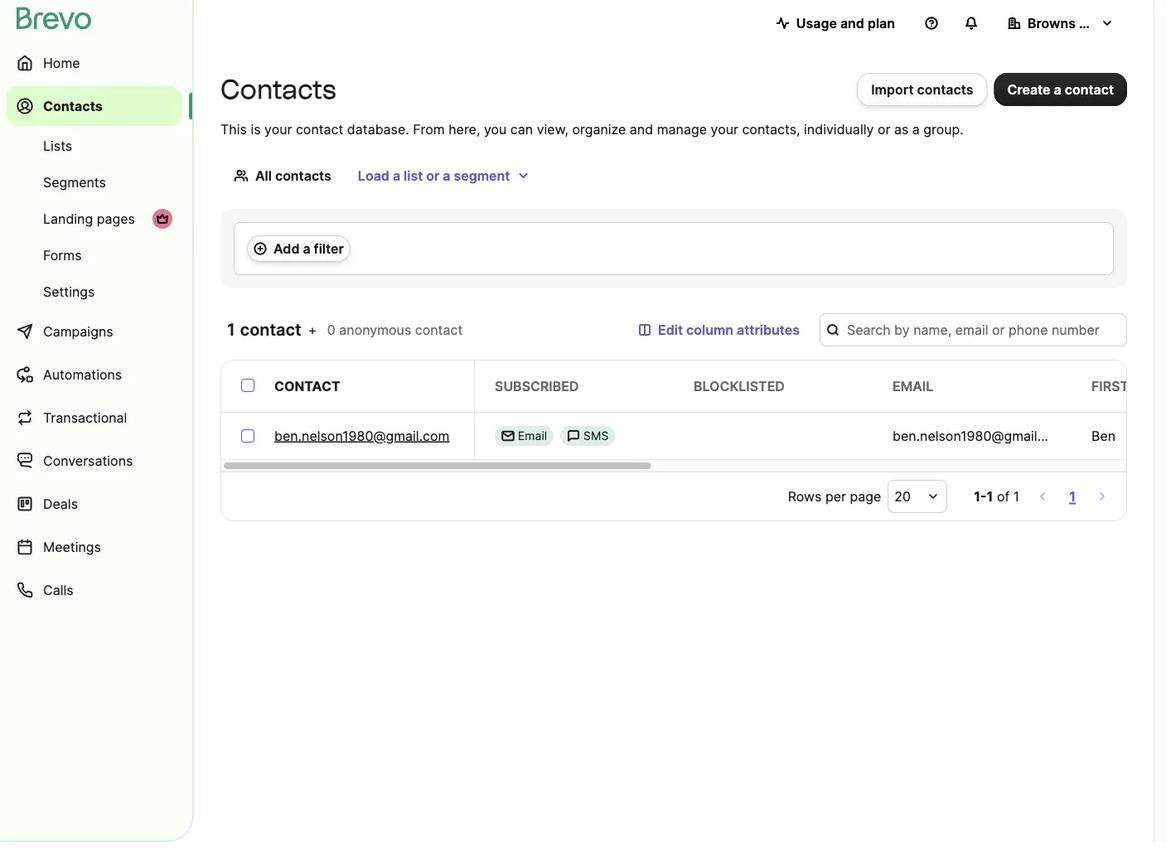 Task type: describe. For each thing, give the bounding box(es) containing it.
20
[[895, 488, 911, 505]]

1-1 of 1
[[974, 488, 1020, 505]]

browns enterprise button
[[995, 7, 1146, 40]]

contacts link
[[7, 86, 182, 126]]

transactional
[[43, 410, 127, 426]]

add
[[274, 240, 300, 257]]

conversations link
[[7, 441, 182, 481]]

campaigns link
[[7, 312, 182, 352]]

home
[[43, 55, 80, 71]]

contacts,
[[742, 121, 801, 137]]

filter
[[314, 240, 344, 257]]

automations
[[43, 366, 122, 383]]

is
[[251, 121, 261, 137]]

left___rvooi image
[[156, 212, 169, 226]]

automations link
[[7, 355, 182, 395]]

a right "as"
[[913, 121, 920, 137]]

2 your from the left
[[711, 121, 739, 137]]

group.
[[924, 121, 964, 137]]

ben.nelson1980@gmail.com link
[[274, 426, 450, 446]]

contact up all contacts
[[296, 121, 344, 137]]

1 ben.nelson1980@gmail.com from the left
[[274, 428, 450, 444]]

of
[[997, 488, 1010, 505]]

blocklisted
[[694, 378, 785, 394]]

manage
[[657, 121, 707, 137]]

individually
[[804, 121, 874, 137]]

create a contact button
[[995, 73, 1128, 106]]

create
[[1008, 81, 1051, 97]]

import contacts
[[872, 81, 974, 97]]

20 button
[[888, 480, 948, 513]]

sms
[[584, 429, 609, 443]]

left___c25ys image for sms
[[567, 430, 580, 443]]

a for load a list or a segment
[[393, 167, 401, 184]]

load
[[358, 167, 390, 184]]

import
[[872, 81, 914, 97]]

email
[[518, 429, 547, 443]]

organize
[[572, 121, 626, 137]]

0
[[327, 322, 336, 338]]

campaigns
[[43, 323, 113, 340]]

segment
[[454, 167, 510, 184]]

transactional link
[[7, 398, 182, 438]]

0 horizontal spatial contacts
[[43, 98, 103, 114]]

a right "list"
[[443, 167, 451, 184]]

left___c25ys image for email
[[502, 430, 515, 443]]

home link
[[7, 43, 182, 83]]

meetings link
[[7, 527, 182, 567]]

enterprise
[[1079, 15, 1146, 31]]

here,
[[449, 121, 480, 137]]

edit column attributes
[[658, 322, 800, 338]]

you
[[484, 121, 507, 137]]

forms link
[[7, 239, 182, 272]]

browns enterprise
[[1028, 15, 1146, 31]]

pages
[[97, 211, 135, 227]]

attributes
[[737, 322, 800, 338]]

add a filter
[[274, 240, 344, 257]]

usage and plan button
[[763, 7, 909, 40]]

anonymous
[[339, 322, 411, 338]]

all contacts
[[255, 167, 332, 184]]

lists
[[43, 138, 72, 154]]

contact
[[274, 378, 341, 394]]

deals
[[43, 496, 78, 512]]

rows per page
[[788, 488, 882, 505]]

contact inside "1 contact + 0 anonymous contact"
[[415, 322, 463, 338]]

subscribed
[[495, 378, 579, 394]]

ben
[[1092, 428, 1116, 444]]

1 inside button
[[1070, 488, 1076, 505]]

per
[[826, 488, 846, 505]]

1 horizontal spatial or
[[878, 121, 891, 137]]

landing pages link
[[7, 202, 182, 235]]

and inside button
[[841, 15, 865, 31]]

database.
[[347, 121, 409, 137]]

import contacts button
[[858, 73, 988, 106]]



Task type: vqa. For each thing, say whether or not it's contained in the screenshot.
left the "and"
yes



Task type: locate. For each thing, give the bounding box(es) containing it.
contacts up is on the left top of the page
[[221, 73, 336, 105]]

lists link
[[7, 129, 182, 163]]

left___c25ys image
[[502, 430, 515, 443], [567, 430, 580, 443]]

1 horizontal spatial left___c25ys image
[[567, 430, 580, 443]]

1 horizontal spatial contacts
[[221, 73, 336, 105]]

conversations
[[43, 453, 133, 469]]

contacts
[[918, 81, 974, 97], [275, 167, 332, 184]]

or
[[878, 121, 891, 137], [426, 167, 440, 184]]

left___c25ys image left sms
[[567, 430, 580, 443]]

0 horizontal spatial ben.nelson1980@gmail.com
[[274, 428, 450, 444]]

1 vertical spatial and
[[630, 121, 654, 137]]

0 vertical spatial and
[[841, 15, 865, 31]]

rows
[[788, 488, 822, 505]]

this is your contact database. from here, you can view, organize and manage your contacts, individually or as a group.
[[221, 121, 964, 137]]

1-
[[974, 488, 987, 505]]

1
[[227, 320, 236, 340], [987, 488, 994, 505], [1014, 488, 1020, 505], [1070, 488, 1076, 505]]

usage
[[797, 15, 837, 31]]

ben.nelson1980@gmail.com up 1- at the right bottom of page
[[893, 428, 1068, 444]]

contacts up group.
[[918, 81, 974, 97]]

forms
[[43, 247, 82, 263]]

contacts right all
[[275, 167, 332, 184]]

1 left___c25ys image from the left
[[502, 430, 515, 443]]

landing pages
[[43, 211, 135, 227]]

1 vertical spatial or
[[426, 167, 440, 184]]

or left "as"
[[878, 121, 891, 137]]

landing
[[43, 211, 93, 227]]

a for create a contact
[[1054, 81, 1062, 97]]

or right "list"
[[426, 167, 440, 184]]

as
[[895, 121, 909, 137]]

your right is on the left top of the page
[[265, 121, 292, 137]]

plan
[[868, 15, 895, 31]]

firstname
[[1092, 378, 1167, 394]]

contact left +
[[240, 320, 302, 340]]

contact inside button
[[1065, 81, 1114, 97]]

contacts for import contacts
[[918, 81, 974, 97]]

ben.nelson1980@gmail.com down contact
[[274, 428, 450, 444]]

load a list or a segment button
[[345, 159, 543, 192]]

ben.nelson1980@gmail.com
[[274, 428, 450, 444], [893, 428, 1068, 444]]

1 horizontal spatial ben.nelson1980@gmail.com
[[893, 428, 1068, 444]]

can
[[511, 121, 533, 137]]

contacts
[[221, 73, 336, 105], [43, 98, 103, 114]]

0 horizontal spatial left___c25ys image
[[502, 430, 515, 443]]

add a filter button
[[247, 235, 351, 262]]

0 vertical spatial or
[[878, 121, 891, 137]]

page
[[850, 488, 882, 505]]

a right add
[[303, 240, 311, 257]]

browns
[[1028, 15, 1076, 31]]

column
[[687, 322, 734, 338]]

1 button
[[1066, 485, 1080, 508]]

your right manage on the top right of the page
[[711, 121, 739, 137]]

meetings
[[43, 539, 101, 555]]

contacts inside button
[[918, 81, 974, 97]]

1 your from the left
[[265, 121, 292, 137]]

left___c25ys image left email at the bottom
[[502, 430, 515, 443]]

and left plan
[[841, 15, 865, 31]]

contact right create
[[1065, 81, 1114, 97]]

contacts for all contacts
[[275, 167, 332, 184]]

a
[[1054, 81, 1062, 97], [913, 121, 920, 137], [393, 167, 401, 184], [443, 167, 451, 184], [303, 240, 311, 257]]

create a contact
[[1008, 81, 1114, 97]]

edit column attributes button
[[625, 313, 813, 347]]

a left "list"
[[393, 167, 401, 184]]

segments link
[[7, 166, 182, 199]]

deals link
[[7, 484, 182, 524]]

0 horizontal spatial or
[[426, 167, 440, 184]]

0 horizontal spatial your
[[265, 121, 292, 137]]

this
[[221, 121, 247, 137]]

0 horizontal spatial and
[[630, 121, 654, 137]]

edit
[[658, 322, 683, 338]]

and left manage on the top right of the page
[[630, 121, 654, 137]]

contacts up lists
[[43, 98, 103, 114]]

1 horizontal spatial and
[[841, 15, 865, 31]]

2 left___c25ys image from the left
[[567, 430, 580, 443]]

from
[[413, 121, 445, 137]]

1 vertical spatial contacts
[[275, 167, 332, 184]]

contact
[[1065, 81, 1114, 97], [296, 121, 344, 137], [240, 320, 302, 340], [415, 322, 463, 338]]

usage and plan
[[797, 15, 895, 31]]

+
[[308, 322, 317, 338]]

settings
[[43, 284, 95, 300]]

all
[[255, 167, 272, 184]]

email
[[893, 378, 934, 394]]

settings link
[[7, 275, 182, 308]]

Search by name, email or phone number search field
[[820, 313, 1128, 347]]

load a list or a segment
[[358, 167, 510, 184]]

1 horizontal spatial contacts
[[918, 81, 974, 97]]

0 vertical spatial contacts
[[918, 81, 974, 97]]

list
[[404, 167, 423, 184]]

1 contact + 0 anonymous contact
[[227, 320, 463, 340]]

and
[[841, 15, 865, 31], [630, 121, 654, 137]]

your
[[265, 121, 292, 137], [711, 121, 739, 137]]

calls
[[43, 582, 73, 598]]

0 horizontal spatial contacts
[[275, 167, 332, 184]]

view,
[[537, 121, 569, 137]]

1 horizontal spatial your
[[711, 121, 739, 137]]

segments
[[43, 174, 106, 190]]

a right create
[[1054, 81, 1062, 97]]

or inside button
[[426, 167, 440, 184]]

a for add a filter
[[303, 240, 311, 257]]

2 ben.nelson1980@gmail.com from the left
[[893, 428, 1068, 444]]

calls link
[[7, 570, 182, 610]]

contact right anonymous
[[415, 322, 463, 338]]



